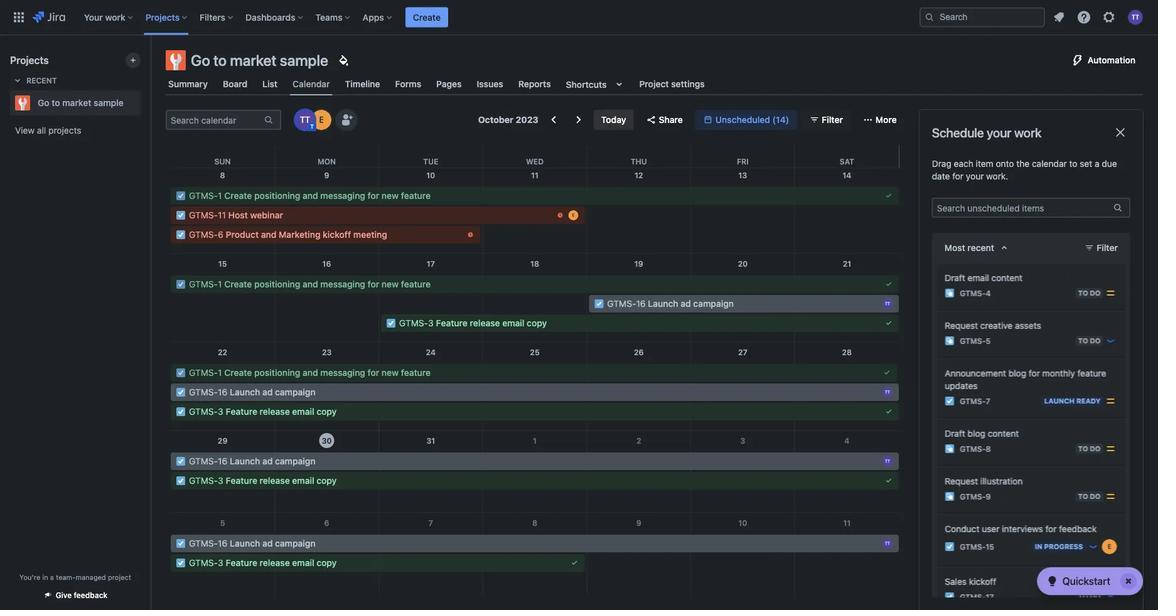 Task type: vqa. For each thing, say whether or not it's contained in the screenshot.
About
no



Task type: locate. For each thing, give the bounding box(es) containing it.
draft for draft email content
[[945, 273, 965, 283]]

projects up sidebar navigation image
[[145, 12, 180, 22]]

marketing up sat
[[801, 141, 843, 151]]

0 horizontal spatial 10 link
[[421, 165, 441, 185]]

launch ready
[[1044, 397, 1101, 405]]

2 row from the top
[[171, 145, 899, 168]]

gtms-9
[[960, 492, 991, 501]]

copy up 25 link in the left of the page
[[527, 318, 547, 328]]

1 do from the top
[[1090, 289, 1101, 297]]

request up gtms-9
[[945, 476, 978, 487]]

check image
[[1045, 574, 1060, 589]]

1 vertical spatial messaging
[[320, 279, 365, 289]]

filter
[[822, 115, 843, 125], [1097, 243, 1118, 253]]

gtms-3 feature release email copy up 29 link
[[189, 407, 337, 417]]

8 inside gtms-8 link
[[986, 444, 991, 453]]

1 horizontal spatial 5
[[986, 336, 990, 345]]

5 do from the top
[[1090, 593, 1101, 601]]

release for done image to the middle
[[260, 407, 290, 417]]

21 link
[[837, 254, 857, 274]]

0 vertical spatial medium image
[[1106, 288, 1116, 298]]

messaging for gtms-11 host webinar
[[320, 191, 365, 201]]

recent
[[968, 243, 994, 253]]

market up list
[[230, 51, 277, 69]]

1 draft from the top
[[945, 273, 965, 283]]

0 vertical spatial 17
[[427, 259, 435, 268]]

1 horizontal spatial 8 link
[[525, 513, 545, 533]]

feature for done image to the middle
[[226, 407, 257, 417]]

gtms-16 launch ad campaign down the 22 link
[[189, 387, 316, 397]]

gtms-3 feature release email copy down 5 link
[[189, 558, 337, 568]]

product inside product and marketing kickoff meeting button
[[748, 141, 781, 151]]

20 link
[[733, 254, 753, 274]]

feature up 29 link
[[226, 407, 257, 417]]

1 row from the top
[[171, 77, 910, 165]]

gtms-1 create positioning and messaging for new feature down mon
[[189, 191, 431, 201]]

2 medium image from the top
[[1106, 444, 1116, 454]]

unscheduled (14) button
[[696, 110, 797, 130]]

drag
[[932, 159, 952, 169]]

0 vertical spatial 11
[[531, 171, 539, 180]]

2 to do from the top
[[1078, 337, 1101, 345]]

most recent button
[[937, 238, 1020, 258]]

sub task image left gtms-8 link
[[945, 444, 955, 454]]

0 vertical spatial sub task image
[[945, 336, 955, 346]]

work right your
[[105, 12, 125, 22]]

gtms-1 create positioning and messaging for new feature down 16 link
[[189, 279, 431, 289]]

1 horizontal spatial kickoff
[[845, 141, 873, 151]]

unscheduled (14)
[[716, 115, 789, 125]]

sub task image left the gtms-9 link
[[945, 492, 955, 502]]

quickstart button
[[1038, 568, 1143, 595]]

1 vertical spatial positioning
[[254, 279, 300, 289]]

0 vertical spatial go to market sample
[[191, 51, 328, 69]]

feedback inside give feedback button
[[74, 591, 108, 600]]

for inside the announcement blog for monthly feature updates
[[1029, 368, 1040, 379]]

16 down gtms-6 product and marketing kickoff meeting
[[322, 259, 331, 268]]

draft up the gtms-8
[[945, 428, 965, 439]]

0 horizontal spatial 8 link
[[213, 165, 233, 185]]

0 horizontal spatial filter
[[822, 115, 843, 125]]

product
[[260, 141, 292, 151]]

2023
[[516, 115, 539, 125]]

1 horizontal spatial 7
[[986, 397, 990, 406]]

most
[[945, 243, 965, 253]]

set
[[1080, 159, 1093, 169]]

Search unscheduled items text field
[[933, 199, 1112, 217]]

1 vertical spatial blog
[[968, 428, 985, 439]]

1 horizontal spatial go
[[191, 51, 210, 69]]

create right apps "popup button"
[[413, 12, 441, 22]]

done image
[[884, 318, 894, 328], [884, 407, 894, 417], [570, 558, 580, 568]]

1 vertical spatial eloisefrancis23 image
[[1102, 539, 1117, 554]]

2 draft from the top
[[945, 428, 965, 439]]

your up onto
[[987, 125, 1012, 140]]

grid
[[171, 53, 910, 595]]

done image
[[884, 191, 894, 201], [884, 279, 894, 289], [882, 368, 892, 378], [884, 476, 894, 486]]

4 to from the top
[[1078, 493, 1088, 501]]

go
[[191, 51, 210, 69], [38, 98, 49, 108]]

13 down fri
[[739, 171, 747, 180]]

release
[[470, 318, 500, 328], [260, 407, 290, 417], [260, 476, 290, 486], [260, 558, 290, 568]]

0 horizontal spatial your
[[966, 171, 984, 181]]

product down the host
[[226, 229, 259, 240]]

1 vertical spatial projects
[[10, 54, 49, 66]]

1 vertical spatial marketing
[[279, 229, 321, 240]]

feature up the 24 link
[[436, 318, 468, 328]]

medium image
[[1106, 396, 1116, 406], [1106, 444, 1116, 454]]

2 request from the top
[[945, 476, 978, 487]]

8 for 8 link to the right
[[532, 519, 537, 528]]

4 do from the top
[[1090, 493, 1101, 501]]

filters button
[[196, 7, 238, 27]]

Search field
[[920, 7, 1045, 27]]

project
[[639, 79, 669, 89]]

0 vertical spatial gtms-1 create positioning and messaging for new feature
[[189, 191, 431, 201]]

1 horizontal spatial 9 link
[[629, 513, 649, 533]]

task image down conduct
[[945, 542, 955, 552]]

kickoff inside product and marketing kickoff meeting button
[[845, 141, 873, 151]]

0 vertical spatial work
[[105, 12, 125, 22]]

0 vertical spatial done image
[[884, 318, 894, 328]]

5
[[986, 336, 990, 345], [220, 519, 225, 528]]

7
[[986, 397, 990, 406], [429, 519, 433, 528]]

1 sub task image from the top
[[945, 336, 955, 346]]

3 for the topmost done image
[[428, 318, 434, 328]]

content for draft email content
[[991, 273, 1022, 283]]

to left set
[[1069, 159, 1078, 169]]

board link
[[220, 73, 250, 95]]

copy up 30
[[317, 407, 337, 417]]

reports
[[518, 79, 551, 89]]

0 vertical spatial eloisefrancis23 image
[[311, 110, 331, 130]]

do for request creative assets
[[1090, 337, 1101, 345]]

0 vertical spatial meeting
[[876, 141, 910, 151]]

16 down 29 link
[[218, 456, 227, 466]]

0 horizontal spatial product
[[226, 229, 259, 240]]

0 horizontal spatial 4
[[845, 436, 850, 445]]

gtms-1 create positioning and messaging for new feature down 23
[[189, 368, 431, 378]]

17
[[427, 259, 435, 268], [986, 593, 994, 601]]

feature
[[401, 191, 431, 201], [401, 279, 431, 289], [401, 368, 431, 378], [1077, 368, 1106, 379]]

1 vertical spatial 5
[[220, 519, 225, 528]]

0 vertical spatial 15
[[218, 259, 227, 268]]

gtms-15
[[960, 542, 994, 551]]

1 horizontal spatial projects
[[145, 12, 180, 22]]

to for sales kickoff
[[1078, 593, 1088, 601]]

kickoff up 16 link
[[323, 229, 351, 240]]

1 horizontal spatial product
[[748, 141, 781, 151]]

1 horizontal spatial feedback
[[1059, 524, 1097, 534]]

sub task image for draft blog content
[[945, 444, 955, 454]]

work up the
[[1014, 125, 1042, 140]]

gtms-7 link
[[960, 396, 990, 407]]

previous month image
[[546, 112, 561, 127]]

share
[[659, 115, 683, 125]]

to down recent
[[52, 98, 60, 108]]

primary element
[[8, 0, 920, 35]]

overdue image
[[555, 210, 565, 220], [466, 230, 476, 240]]

gtms-3 feature release email copy
[[399, 318, 547, 328], [189, 407, 337, 417], [189, 476, 337, 486], [189, 558, 337, 568]]

calendar
[[1032, 159, 1067, 169]]

projects
[[48, 125, 81, 136]]

1 vertical spatial sub task image
[[945, 444, 955, 454]]

2 vertical spatial new
[[382, 368, 399, 378]]

2 medium image from the top
[[1106, 492, 1116, 502]]

(14)
[[773, 115, 789, 125]]

request up gtms-5
[[945, 321, 978, 331]]

1 horizontal spatial 11 link
[[837, 513, 857, 533]]

1 vertical spatial meeting
[[353, 229, 387, 240]]

feedback
[[1059, 524, 1097, 534], [74, 591, 108, 600]]

1 horizontal spatial eloisefrancis23 image
[[1102, 539, 1117, 554]]

1 positioning from the top
[[254, 191, 300, 201]]

kickoff up 'gtms-17'
[[969, 577, 996, 587]]

and
[[783, 141, 799, 151], [303, 191, 318, 201], [261, 229, 277, 240], [303, 279, 318, 289], [303, 368, 318, 378]]

1 vertical spatial overdue image
[[466, 230, 476, 240]]

0 horizontal spatial 5
[[220, 519, 225, 528]]

settings image
[[1102, 10, 1117, 25]]

marketing down "webinar"
[[279, 229, 321, 240]]

go down recent
[[38, 98, 49, 108]]

blog up the gtms-8
[[968, 428, 985, 439]]

feature for bottommost done image
[[226, 558, 257, 568]]

row
[[171, 77, 910, 165], [171, 145, 899, 168], [171, 165, 899, 253], [171, 253, 899, 342], [171, 342, 899, 430], [171, 430, 899, 513], [171, 513, 899, 595]]

in
[[42, 573, 48, 581]]

Search calendar text field
[[167, 111, 262, 129]]

feedback up progress
[[1059, 524, 1097, 534]]

feature down 5 link
[[226, 558, 257, 568]]

product
[[748, 141, 781, 151], [226, 229, 259, 240]]

list
[[263, 79, 278, 89]]

8 for the left 8 link
[[220, 171, 225, 180]]

1 vertical spatial 7
[[429, 519, 433, 528]]

7 row from the top
[[171, 513, 899, 595]]

1 vertical spatial gtms-1 create positioning and messaging for new feature
[[189, 279, 431, 289]]

fri
[[737, 157, 749, 166]]

2 messaging from the top
[[320, 279, 365, 289]]

16 down 19 link
[[636, 299, 646, 309]]

and down the (14) at the top
[[783, 141, 799, 151]]

3 positioning from the top
[[254, 368, 300, 378]]

request
[[945, 321, 978, 331], [945, 476, 978, 487]]

5 to do from the top
[[1078, 593, 1101, 601]]

0 horizontal spatial marketing
[[279, 229, 321, 240]]

gtms-4 link
[[960, 288, 991, 299]]

settings
[[671, 79, 705, 89]]

0 horizontal spatial a
[[50, 573, 54, 581]]

do for draft blog content
[[1090, 445, 1101, 453]]

new for feature release email copy
[[382, 368, 399, 378]]

task image for sales kickoff
[[945, 592, 955, 602]]

2 task image from the top
[[945, 592, 955, 602]]

a inside drag each item onto the calendar to set a due date for your work.
[[1095, 159, 1100, 169]]

2 sub task image from the top
[[945, 492, 955, 502]]

sample left add to starred icon
[[94, 98, 124, 108]]

sample up 'calendar'
[[280, 51, 328, 69]]

0 vertical spatial overdue image
[[555, 210, 565, 220]]

medium image
[[1106, 288, 1116, 298], [1106, 492, 1116, 502]]

sub task image
[[945, 288, 955, 298], [945, 492, 955, 502]]

forms link
[[393, 73, 424, 95]]

dashboards button
[[242, 7, 308, 27]]

email for bottommost done image
[[292, 558, 314, 568]]

market up "view all projects" link
[[62, 98, 91, 108]]

filters
[[200, 12, 225, 22]]

go to market sample up list
[[191, 51, 328, 69]]

and down mon
[[303, 191, 318, 201]]

1 vertical spatial 6
[[324, 519, 329, 528]]

1 vertical spatial 4
[[845, 436, 850, 445]]

lowest image
[[1106, 592, 1116, 602]]

1 vertical spatial market
[[62, 98, 91, 108]]

1 horizontal spatial sample
[[280, 51, 328, 69]]

1 vertical spatial go to market sample
[[38, 98, 124, 108]]

4 row from the top
[[171, 253, 899, 342]]

1 vertical spatial medium image
[[1106, 444, 1116, 454]]

host
[[228, 210, 248, 220]]

a right in
[[50, 573, 54, 581]]

in progress
[[1035, 543, 1083, 551]]

filter for filter button to the bottom
[[1097, 243, 1118, 253]]

to do for request creative assets
[[1078, 337, 1101, 345]]

0 horizontal spatial 8
[[220, 171, 225, 180]]

1 messaging from the top
[[320, 191, 365, 201]]

content for draft blog content
[[988, 428, 1019, 439]]

drag each item onto the calendar to set a due date for your work.
[[932, 159, 1117, 181]]

7 inside "link"
[[429, 519, 433, 528]]

2 to from the top
[[1078, 337, 1088, 345]]

add to starred image
[[137, 95, 152, 110]]

0 vertical spatial task image
[[945, 542, 955, 552]]

to for request illustration
[[1078, 493, 1088, 501]]

1 vertical spatial 8
[[986, 444, 991, 453]]

pages link
[[434, 73, 464, 95]]

feature down tue at top left
[[401, 191, 431, 201]]

create down the 22 link
[[224, 368, 252, 378]]

filter for left filter button
[[822, 115, 843, 125]]

close image
[[1113, 125, 1128, 140]]

0 vertical spatial sample
[[280, 51, 328, 69]]

marketing inside button
[[801, 141, 843, 151]]

recent
[[26, 76, 57, 85]]

1 new from the top
[[382, 191, 399, 201]]

0 vertical spatial medium image
[[1106, 396, 1116, 406]]

9 link
[[317, 165, 337, 185], [629, 513, 649, 533]]

0 vertical spatial content
[[991, 273, 1022, 283]]

to do for draft email content
[[1078, 289, 1101, 297]]

ascending image
[[997, 240, 1012, 256]]

collapse recent projects image
[[10, 73, 25, 88]]

request for request creative assets
[[945, 321, 978, 331]]

0 horizontal spatial overdue image
[[466, 230, 476, 240]]

1 horizontal spatial market
[[230, 51, 277, 69]]

0 vertical spatial to
[[213, 51, 227, 69]]

1 medium image from the top
[[1106, 288, 1116, 298]]

blog for announcement
[[1008, 368, 1026, 379]]

feature inside the announcement blog for monthly feature updates
[[1077, 368, 1106, 379]]

product up fri
[[748, 141, 781, 151]]

jira image
[[33, 10, 65, 25], [33, 10, 65, 25]]

13 up sun
[[218, 141, 227, 151]]

0 horizontal spatial 17
[[427, 259, 435, 268]]

2 sub task image from the top
[[945, 444, 955, 454]]

in
[[1035, 543, 1042, 551]]

0 horizontal spatial go
[[38, 98, 49, 108]]

your down 'item'
[[966, 171, 984, 181]]

messaging down 16 link
[[320, 279, 365, 289]]

2 vertical spatial to
[[1069, 159, 1078, 169]]

tue
[[423, 157, 438, 166]]

gtms-8 link
[[960, 444, 991, 454]]

draft for draft blog content
[[945, 428, 965, 439]]

1 vertical spatial sub task image
[[945, 492, 955, 502]]

24
[[426, 348, 436, 357]]

timeline
[[345, 79, 380, 89]]

new for product and marketing kickoff meeting
[[382, 191, 399, 201]]

feature up ready
[[1077, 368, 1106, 379]]

sub task image left gtms-4 link
[[945, 288, 955, 298]]

content down ascending image
[[991, 273, 1022, 283]]

copy for done image to the middle
[[317, 407, 337, 417]]

draft up gtms-4
[[945, 273, 965, 283]]

2 positioning from the top
[[254, 279, 300, 289]]

3 to do from the top
[[1078, 445, 1101, 453]]

1 horizontal spatial blog
[[1008, 368, 1026, 379]]

28 link
[[837, 342, 857, 362]]

each
[[954, 159, 974, 169]]

blog
[[1008, 368, 1026, 379], [968, 428, 985, 439]]

3 gtms-1 create positioning and messaging for new feature from the top
[[189, 368, 431, 378]]

most recent
[[945, 243, 994, 253]]

teams button
[[312, 7, 355, 27]]

quickstart
[[1063, 575, 1111, 587]]

create inside button
[[413, 12, 441, 22]]

9 for the top 9 link
[[324, 171, 329, 180]]

email for the topmost done image
[[502, 318, 525, 328]]

task image
[[945, 542, 955, 552], [945, 592, 955, 602]]

copy down 6 link
[[317, 558, 337, 568]]

gtms-5 link
[[960, 336, 990, 346]]

4 to do from the top
[[1078, 493, 1101, 501]]

to do for sales kickoff
[[1078, 593, 1101, 601]]

1 to from the top
[[1078, 289, 1088, 297]]

0 horizontal spatial projects
[[10, 54, 49, 66]]

3 do from the top
[[1090, 445, 1101, 453]]

kickoff up sat
[[845, 141, 873, 151]]

appswitcher icon image
[[11, 10, 26, 25]]

0 horizontal spatial 9
[[324, 171, 329, 180]]

conduct
[[945, 524, 979, 534]]

automation
[[1088, 55, 1136, 65]]

2 horizontal spatial 8
[[986, 444, 991, 453]]

1 vertical spatial 15
[[986, 542, 994, 551]]

sub task image
[[945, 336, 955, 346], [945, 444, 955, 454]]

0 vertical spatial 9
[[324, 171, 329, 180]]

release for bottommost done image
[[260, 558, 290, 568]]

eloisefrancis23 image right low image
[[1102, 539, 1117, 554]]

create up sun
[[230, 141, 257, 151]]

19
[[635, 259, 643, 268]]

blog left monthly at the bottom of page
[[1008, 368, 1026, 379]]

product and marketing kickoff meeting
[[748, 141, 910, 151]]

low image
[[1088, 542, 1098, 552]]

launch down 5 link
[[230, 538, 260, 549]]

go up summary
[[191, 51, 210, 69]]

add people image
[[339, 112, 354, 127]]

15 down user
[[986, 542, 994, 551]]

2 vertical spatial messaging
[[320, 368, 365, 378]]

1 request from the top
[[945, 321, 978, 331]]

to up board
[[213, 51, 227, 69]]

do for draft email content
[[1090, 289, 1101, 297]]

1 task image from the top
[[945, 542, 955, 552]]

banner
[[0, 0, 1158, 35]]

1 vertical spatial 11
[[218, 210, 226, 220]]

release for the topmost done image
[[470, 318, 500, 328]]

gtms-7
[[960, 397, 990, 406]]

6
[[218, 229, 223, 240], [324, 519, 329, 528]]

to inside drag each item onto the calendar to set a due date for your work.
[[1069, 159, 1078, 169]]

gtms-9 link
[[960, 491, 991, 502]]

1 sub task image from the top
[[945, 288, 955, 298]]

messaging down 23 link
[[320, 368, 365, 378]]

2 do from the top
[[1090, 337, 1101, 345]]

work
[[105, 12, 125, 22], [1014, 125, 1042, 140]]

automation image
[[1070, 53, 1085, 68]]

projects up collapse recent projects 'image'
[[10, 54, 49, 66]]

content up the gtms-8
[[988, 428, 1019, 439]]

messaging down mon
[[320, 191, 365, 201]]

eloisefrancis23 image
[[311, 110, 331, 130], [1102, 539, 1117, 554]]

16 down 5 link
[[218, 538, 227, 549]]

filter button
[[802, 110, 851, 130], [1077, 238, 1126, 258]]

1 vertical spatial your
[[966, 171, 984, 181]]

1 vertical spatial task image
[[945, 592, 955, 602]]

1 horizontal spatial 6
[[324, 519, 329, 528]]

2 vertical spatial 8
[[532, 519, 537, 528]]

15 down "gtms-11 host webinar"
[[218, 259, 227, 268]]

1 gtms-1 create positioning and messaging for new feature from the top
[[189, 191, 431, 201]]

sidebar navigation image
[[137, 50, 164, 75]]

product and marketing kickoff meeting button
[[693, 137, 910, 155]]

0 horizontal spatial work
[[105, 12, 125, 22]]

your profile and settings image
[[1128, 10, 1143, 25]]

tab list
[[158, 73, 1151, 95]]

0 vertical spatial 10 link
[[421, 165, 441, 185]]

1 medium image from the top
[[1106, 396, 1116, 406]]

gtms-3 feature release email copy up the 24 link
[[399, 318, 547, 328]]

to for draft blog content
[[1078, 445, 1088, 453]]

4
[[986, 289, 991, 298], [845, 436, 850, 445]]

task image down sales
[[945, 592, 955, 602]]

3 for done image to the middle
[[218, 407, 223, 417]]

launch down 29 link
[[230, 456, 260, 466]]

0 vertical spatial request
[[945, 321, 978, 331]]

medium image for request illustration
[[1106, 492, 1116, 502]]

blog for draft
[[968, 428, 985, 439]]

october 2023
[[478, 115, 539, 125]]

market
[[230, 51, 277, 69], [62, 98, 91, 108]]

feedback down managed
[[74, 591, 108, 600]]

sub task image left gtms-5 link
[[945, 336, 955, 346]]

1 to do from the top
[[1078, 289, 1101, 297]]

eloisefrancis23 image left add people icon in the left top of the page
[[311, 110, 331, 130]]

blog inside the announcement blog for monthly feature updates
[[1008, 368, 1026, 379]]

3 messaging from the top
[[320, 368, 365, 378]]

a right set
[[1095, 159, 1100, 169]]

3 new from the top
[[382, 368, 399, 378]]

6 row from the top
[[171, 430, 899, 513]]

5 to from the top
[[1078, 593, 1088, 601]]

2 horizontal spatial to
[[1069, 159, 1078, 169]]

0 vertical spatial 8 link
[[213, 165, 233, 185]]

0 vertical spatial 7
[[986, 397, 990, 406]]

go to market sample up "view all projects" link
[[38, 98, 124, 108]]

1 horizontal spatial work
[[1014, 125, 1042, 140]]

3 to from the top
[[1078, 445, 1088, 453]]

feature for the topmost done image
[[436, 318, 468, 328]]

view
[[15, 125, 35, 136]]



Task type: describe. For each thing, give the bounding box(es) containing it.
to for request creative assets
[[1078, 337, 1088, 345]]

today
[[601, 115, 626, 125]]

announcement blog for monthly feature updates
[[945, 368, 1106, 391]]

0 horizontal spatial 15
[[218, 259, 227, 268]]

teams
[[316, 12, 343, 22]]

item
[[976, 159, 994, 169]]

positioning for ad
[[254, 368, 300, 378]]

request for request illustration
[[945, 476, 978, 487]]

managed
[[76, 573, 106, 581]]

16 down the 22 link
[[218, 387, 227, 397]]

list link
[[260, 73, 280, 95]]

positioning for webinar
[[254, 191, 300, 201]]

reports link
[[516, 73, 554, 95]]

overdue image for host webinar
[[555, 210, 565, 220]]

2 vertical spatial done image
[[570, 558, 580, 568]]

medium image for draft email content
[[1106, 288, 1116, 298]]

sub task image for request creative assets
[[945, 336, 955, 346]]

copy for bottommost done image
[[317, 558, 337, 568]]

1 horizontal spatial go to market sample
[[191, 51, 328, 69]]

gtms-16 launch ad campaign down 5 link
[[189, 538, 316, 549]]

apps button
[[359, 7, 397, 27]]

gtms-6 product and marketing kickoff meeting
[[189, 229, 387, 240]]

gtms-1 create positioning and messaging for new feature for gtms-11 host webinar
[[189, 191, 431, 201]]

gtms-15 link
[[960, 541, 994, 552]]

wed link
[[524, 145, 546, 168]]

0 horizontal spatial eloisefrancis23 image
[[311, 110, 331, 130]]

0 vertical spatial 10
[[426, 171, 435, 180]]

24 link
[[421, 342, 441, 362]]

grid containing gtms-13
[[171, 53, 910, 595]]

conduct user interviews for feedback
[[945, 524, 1097, 534]]

9 for rightmost 9 link
[[636, 519, 641, 528]]

meeting inside product and marketing kickoff meeting button
[[876, 141, 910, 151]]

updates
[[945, 381, 978, 391]]

25
[[530, 348, 540, 357]]

medium image for announcement blog for monthly feature updates
[[1106, 396, 1116, 406]]

12 link
[[629, 165, 649, 185]]

tue link
[[421, 145, 441, 168]]

dismiss quickstart image
[[1119, 571, 1139, 591]]

board
[[223, 79, 247, 89]]

copy down 30 link
[[317, 476, 337, 486]]

0 horizontal spatial go to market sample
[[38, 98, 124, 108]]

1 vertical spatial to
[[52, 98, 60, 108]]

create down 15 link
[[224, 279, 252, 289]]

unscheduled
[[716, 115, 770, 125]]

create button
[[405, 7, 448, 27]]

assets
[[1015, 321, 1041, 331]]

row containing sun
[[171, 145, 899, 168]]

set background color image
[[336, 53, 351, 68]]

banner containing your work
[[0, 0, 1158, 35]]

31 link
[[421, 431, 441, 451]]

1 horizontal spatial 11
[[531, 171, 539, 180]]

schedule
[[932, 125, 984, 140]]

1 horizontal spatial to
[[213, 51, 227, 69]]

low image
[[1106, 336, 1116, 346]]

1 vertical spatial kickoff
[[323, 229, 351, 240]]

your inside drag each item onto the calendar to set a due date for your work.
[[966, 171, 984, 181]]

sales
[[945, 577, 967, 587]]

do for sales kickoff
[[1090, 593, 1101, 601]]

29
[[218, 436, 228, 445]]

23
[[322, 348, 332, 357]]

0 horizontal spatial meeting
[[353, 229, 387, 240]]

0 horizontal spatial 11 link
[[525, 165, 545, 185]]

5 row from the top
[[171, 342, 899, 430]]

1 vertical spatial work
[[1014, 125, 1042, 140]]

0 horizontal spatial filter button
[[802, 110, 851, 130]]

draft blog content
[[945, 428, 1019, 439]]

copy for the topmost done image
[[527, 318, 547, 328]]

row containing gtms-13
[[171, 77, 910, 165]]

messaging for gtms-16 launch ad campaign
[[320, 368, 365, 378]]

you're
[[20, 573, 40, 581]]

gtms-16 launch ad campaign down 29 link
[[189, 456, 316, 466]]

apps
[[363, 12, 384, 22]]

sat
[[840, 157, 854, 166]]

1 vertical spatial a
[[50, 573, 54, 581]]

1 horizontal spatial 4
[[986, 289, 991, 298]]

schedule your work
[[932, 125, 1042, 140]]

do for request illustration
[[1090, 493, 1101, 501]]

0 vertical spatial 5
[[986, 336, 990, 345]]

october
[[478, 115, 514, 125]]

sub task image for request illustration
[[945, 492, 955, 502]]

sub task image for draft email content
[[945, 288, 955, 298]]

launch down the 22 link
[[230, 387, 260, 397]]

work inside popup button
[[105, 12, 125, 22]]

your work button
[[80, 7, 138, 27]]

30 link
[[317, 431, 337, 451]]

gtms-3 feature release email copy down 29 link
[[189, 476, 337, 486]]

31
[[427, 436, 435, 445]]

terry turtle image
[[295, 110, 315, 130]]

next month image
[[571, 112, 586, 127]]

3 for bottommost done image
[[218, 558, 223, 568]]

23 link
[[317, 342, 337, 362]]

3 row from the top
[[171, 165, 899, 253]]

projects button
[[142, 7, 192, 27]]

shortcuts
[[566, 79, 607, 89]]

to for draft email content
[[1078, 289, 1088, 297]]

22 link
[[213, 342, 233, 362]]

1 vertical spatial filter button
[[1077, 238, 1126, 258]]

1 link
[[525, 431, 545, 451]]

0 vertical spatial 13
[[218, 141, 227, 151]]

2 vertical spatial kickoff
[[969, 577, 996, 587]]

2 horizontal spatial 9
[[986, 492, 991, 501]]

create project image
[[128, 55, 138, 65]]

21
[[843, 259, 851, 268]]

5 link
[[213, 513, 233, 533]]

email for done image to the middle
[[292, 407, 314, 417]]

14 link
[[837, 165, 857, 185]]

view all projects
[[15, 125, 81, 136]]

projects inside popup button
[[145, 12, 180, 22]]

2
[[637, 436, 641, 445]]

to do for request illustration
[[1078, 493, 1101, 501]]

and down 16 link
[[303, 279, 318, 289]]

notifications image
[[1052, 10, 1067, 25]]

project settings link
[[637, 73, 707, 95]]

medium image for draft blog content
[[1106, 444, 1116, 454]]

onto
[[996, 159, 1014, 169]]

gtms-8
[[960, 444, 991, 453]]

27 link
[[733, 342, 753, 362]]

0 vertical spatial 6
[[218, 229, 223, 240]]

4 link
[[837, 431, 857, 451]]

announcement
[[945, 368, 1006, 379]]

0 vertical spatial your
[[987, 125, 1012, 140]]

task image
[[945, 396, 955, 406]]

2 link
[[629, 431, 649, 451]]

1 vertical spatial go
[[38, 98, 49, 108]]

gtms-1 create positioning and messaging for new feature for gtms-16 launch ad campaign
[[189, 368, 431, 378]]

and down 23 link
[[303, 368, 318, 378]]

1 horizontal spatial 10 link
[[733, 513, 753, 533]]

feature down the "17" link
[[401, 279, 431, 289]]

18
[[530, 259, 539, 268]]

15 link
[[213, 254, 233, 274]]

22
[[218, 348, 227, 357]]

draft email content
[[945, 273, 1022, 283]]

sun link
[[212, 145, 233, 168]]

search image
[[925, 12, 935, 22]]

dashboards
[[246, 12, 295, 22]]

feature down 24
[[401, 368, 431, 378]]

0 vertical spatial go
[[191, 51, 210, 69]]

pages
[[436, 79, 462, 89]]

feature down 29 link
[[226, 476, 257, 486]]

1 vertical spatial 13
[[739, 171, 747, 180]]

request illustration
[[945, 476, 1023, 487]]

launch down monthly at the bottom of page
[[1044, 397, 1075, 405]]

18 link
[[525, 254, 545, 274]]

0 vertical spatial market
[[230, 51, 277, 69]]

give feedback button
[[36, 585, 115, 606]]

overdue image for product and marketing kickoff meeting
[[466, 230, 476, 240]]

0 horizontal spatial sample
[[94, 98, 124, 108]]

automation button
[[1063, 50, 1143, 70]]

gtms-17 link
[[960, 592, 994, 602]]

give feedback
[[56, 591, 108, 600]]

illustration
[[980, 476, 1023, 487]]

27
[[738, 348, 748, 357]]

and inside button
[[783, 141, 799, 151]]

tab list containing calendar
[[158, 73, 1151, 95]]

0 horizontal spatial 11
[[218, 210, 226, 220]]

2 new from the top
[[382, 279, 399, 289]]

request creative assets
[[945, 321, 1041, 331]]

calendar
[[293, 79, 330, 89]]

1 vertical spatial done image
[[884, 407, 894, 417]]

unscheduled image
[[703, 115, 713, 125]]

1 vertical spatial product
[[226, 229, 259, 240]]

gtms-16 launch ad campaign down 19 link
[[607, 299, 734, 309]]

thu
[[631, 157, 647, 166]]

1 horizontal spatial 10
[[739, 519, 747, 528]]

date
[[932, 171, 950, 181]]

0 vertical spatial 9 link
[[317, 165, 337, 185]]

progress
[[1044, 543, 1083, 551]]

share button
[[639, 110, 690, 130]]

sat link
[[837, 145, 857, 168]]

19 link
[[629, 254, 649, 274]]

for inside drag each item onto the calendar to set a due date for your work.
[[953, 171, 964, 181]]

1 vertical spatial 17
[[986, 593, 994, 601]]

and down "webinar"
[[261, 229, 277, 240]]

0 vertical spatial feedback
[[1059, 524, 1097, 534]]

launch down 19 link
[[648, 299, 678, 309]]

6 link
[[317, 513, 337, 533]]

your
[[84, 12, 103, 22]]

2 vertical spatial 11
[[843, 519, 851, 528]]

to do for draft blog content
[[1078, 445, 1101, 453]]

3 link
[[733, 431, 753, 451]]

0 horizontal spatial market
[[62, 98, 91, 108]]

14
[[843, 171, 852, 180]]

create up the host
[[224, 191, 252, 201]]

task image for conduct user interviews for feedback
[[945, 542, 955, 552]]

ready
[[1076, 397, 1101, 405]]

go to market sample link
[[10, 90, 136, 116]]

help image
[[1077, 10, 1092, 25]]

2 gtms-1 create positioning and messaging for new feature from the top
[[189, 279, 431, 289]]



